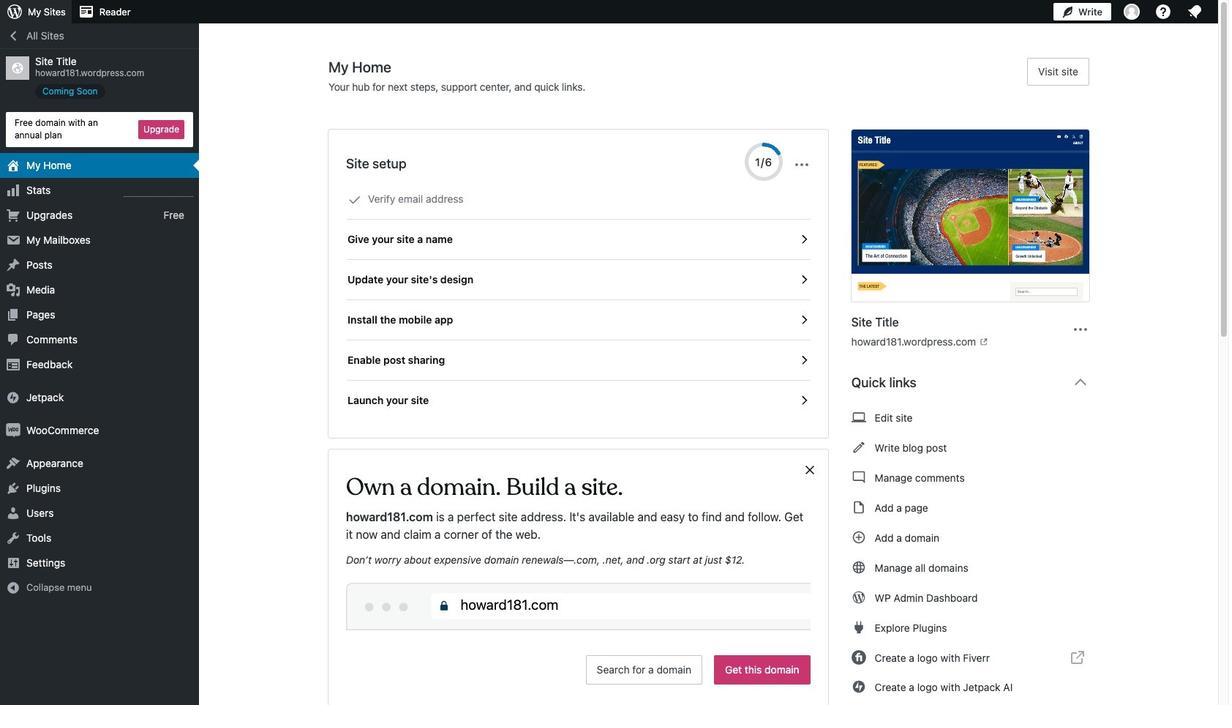 Task type: describe. For each thing, give the bounding box(es) containing it.
highest hourly views 0 image
[[124, 187, 193, 197]]

dismiss domain name promotion image
[[804, 461, 817, 479]]

2 task enabled image from the top
[[798, 313, 811, 327]]

more options for site site title image
[[1073, 320, 1090, 338]]

1 task enabled image from the top
[[798, 273, 811, 286]]

launchpad checklist element
[[346, 179, 811, 420]]

2 task enabled image from the top
[[798, 354, 811, 367]]

edit image
[[852, 439, 867, 456]]

manage your notifications image
[[1187, 3, 1204, 20]]

help image
[[1155, 3, 1173, 20]]

dismiss settings image
[[793, 156, 811, 174]]

3 task enabled image from the top
[[798, 394, 811, 407]]



Task type: locate. For each thing, give the bounding box(es) containing it.
task enabled image
[[798, 233, 811, 246], [798, 354, 811, 367], [798, 394, 811, 407]]

laptop image
[[852, 409, 867, 426]]

task enabled image
[[798, 273, 811, 286], [798, 313, 811, 327]]

2 img image from the top
[[6, 423, 20, 438]]

0 vertical spatial task enabled image
[[798, 273, 811, 286]]

1 img image from the top
[[6, 390, 20, 405]]

0 vertical spatial task enabled image
[[798, 233, 811, 246]]

my profile image
[[1125, 4, 1141, 20]]

0 vertical spatial img image
[[6, 390, 20, 405]]

insert_drive_file image
[[852, 499, 867, 516]]

progress bar
[[745, 143, 783, 181]]

1 vertical spatial img image
[[6, 423, 20, 438]]

img image
[[6, 390, 20, 405], [6, 423, 20, 438]]

1 task enabled image from the top
[[798, 233, 811, 246]]

main content
[[329, 58, 1102, 705]]

1 vertical spatial task enabled image
[[798, 313, 811, 327]]

1 vertical spatial task enabled image
[[798, 354, 811, 367]]

2 vertical spatial task enabled image
[[798, 394, 811, 407]]

mode_comment image
[[852, 469, 867, 486]]



Task type: vqa. For each thing, say whether or not it's contained in the screenshot.
main content
yes



